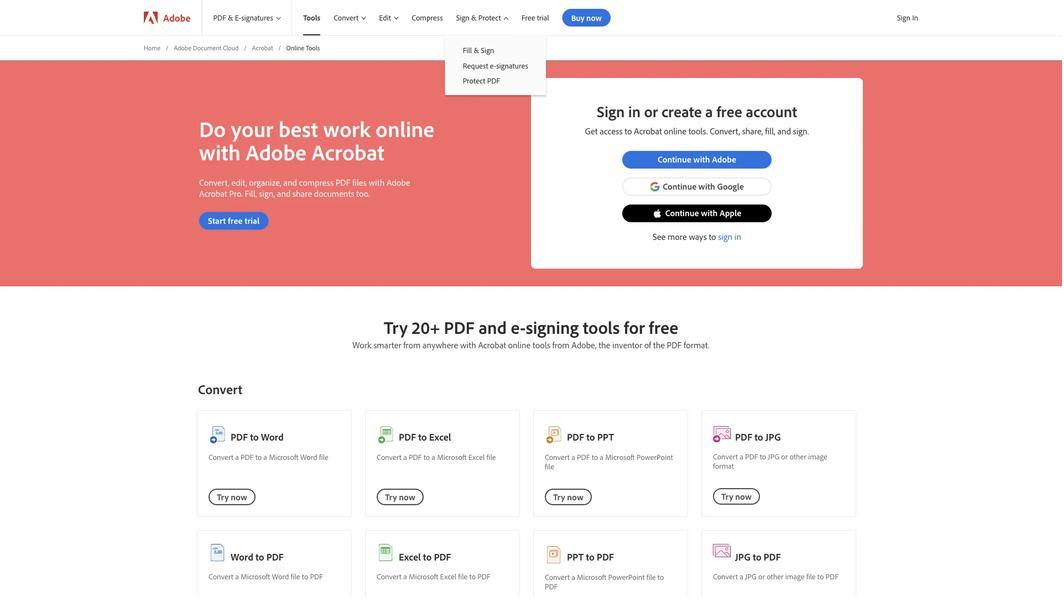 Task type: locate. For each thing, give the bounding box(es) containing it.
a inside convert a pdf to jpg or other image format
[[740, 452, 744, 462]]

& right fill
[[474, 45, 479, 55]]

convert,
[[710, 126, 741, 137], [199, 177, 230, 188]]

microsoft
[[269, 453, 299, 462], [606, 453, 635, 462], [438, 453, 467, 462], [241, 572, 270, 582], [409, 572, 439, 582], [577, 573, 607, 583]]

free up share,
[[717, 101, 743, 121]]

1 vertical spatial e-
[[511, 316, 526, 339]]

& inside popup button
[[472, 13, 477, 22]]

1 horizontal spatial other
[[790, 452, 807, 462]]

trial right free
[[537, 13, 550, 23]]

compress
[[299, 177, 334, 188]]

sign in link
[[719, 231, 742, 242]]

0 horizontal spatial convert,
[[199, 177, 230, 188]]

signatures inside pdf & e-signatures popup button
[[242, 13, 273, 23]]

acrobat right anywhere
[[479, 340, 507, 351]]

0 horizontal spatial in
[[629, 101, 641, 121]]

0 vertical spatial other
[[790, 452, 807, 462]]

protect down request
[[463, 76, 486, 86]]

the
[[599, 340, 611, 351], [654, 340, 665, 351]]

try now link down convert a pdf to a microsoft word file
[[209, 489, 256, 506]]

in left create
[[629, 101, 641, 121]]

0 horizontal spatial signatures
[[242, 13, 273, 23]]

try now link
[[714, 489, 761, 505], [209, 489, 256, 506], [545, 489, 592, 506], [377, 489, 424, 506]]

e-
[[235, 13, 242, 23]]

and
[[778, 126, 792, 137], [284, 177, 297, 188], [277, 188, 291, 199], [479, 316, 507, 339]]

group
[[445, 35, 546, 95]]

convert for excel to pdf
[[377, 572, 402, 582]]

request
[[463, 61, 489, 70]]

now down convert a pdf to a microsoft word file
[[231, 492, 247, 503]]

1 horizontal spatial ppt
[[598, 431, 615, 443]]

ppt
[[598, 431, 615, 443], [567, 551, 584, 564]]

online inside do your best work online with adobe acrobat
[[376, 114, 435, 142]]

word to pdf
[[231, 551, 284, 564]]

convert inside the convert a pdf to a microsoft powerpoint file
[[545, 453, 570, 462]]

trial
[[537, 13, 550, 23], [245, 215, 260, 226]]

& for sign
[[472, 13, 477, 22]]

try now
[[722, 491, 752, 502], [217, 492, 247, 503], [554, 492, 584, 503], [385, 492, 416, 503]]

in inside sign in or create a free account get access to acrobat online tools. convert, share, fill, and sign.
[[629, 101, 641, 121]]

a inside convert a microsoft powerpoint file to pdf
[[572, 573, 576, 583]]

adobe left document in the top left of the page
[[174, 43, 192, 52]]

more
[[668, 231, 687, 242]]

1 vertical spatial signatures
[[497, 61, 529, 70]]

file inside the convert a pdf to a microsoft powerpoint file
[[545, 462, 555, 472]]

1 horizontal spatial image
[[809, 452, 828, 462]]

convert
[[334, 13, 359, 22], [198, 381, 243, 398], [714, 452, 739, 462], [209, 453, 234, 462], [545, 453, 570, 462], [377, 453, 402, 462], [209, 572, 234, 582], [377, 572, 402, 582], [714, 572, 739, 582], [545, 573, 570, 583]]

1 horizontal spatial online
[[509, 340, 531, 351]]

microsoft down pdf to ppt
[[606, 453, 635, 462]]

microsoft inside convert a microsoft powerpoint file to pdf
[[577, 573, 607, 583]]

sign up fill
[[457, 13, 470, 22]]

0 vertical spatial tools
[[583, 316, 620, 339]]

0 vertical spatial continue
[[658, 154, 692, 165]]

now down convert a pdf to jpg or other image format
[[736, 491, 752, 502]]

now down the convert a pdf to a microsoft powerpoint file
[[568, 492, 584, 503]]

0 vertical spatial signatures
[[242, 13, 273, 23]]

0 horizontal spatial image
[[786, 572, 805, 582]]

tools up online tools
[[303, 13, 321, 23]]

convert for pdf to ppt
[[545, 453, 570, 462]]

tools up the adobe,
[[583, 316, 620, 339]]

try now down the convert a pdf to a microsoft powerpoint file
[[554, 492, 584, 503]]

try now link down the convert a pdf to a microsoft powerpoint file
[[545, 489, 592, 506]]

continue up continue with google link
[[658, 154, 692, 165]]

0 horizontal spatial tools
[[533, 340, 551, 351]]

ppt to pdf
[[567, 551, 615, 564]]

convert down edit pdf icon
[[545, 453, 570, 462]]

2 the from the left
[[654, 340, 665, 351]]

1 horizontal spatial signatures
[[497, 61, 529, 70]]

with
[[199, 138, 241, 166], [694, 154, 711, 165], [369, 177, 385, 188], [699, 181, 716, 192], [702, 208, 718, 219], [461, 340, 477, 351]]

1 horizontal spatial e-
[[511, 316, 526, 339]]

fill,
[[245, 188, 257, 199]]

pdf
[[213, 13, 226, 23], [488, 76, 501, 86], [336, 177, 351, 188], [444, 316, 475, 339], [667, 340, 682, 351], [231, 431, 248, 443], [399, 431, 416, 443], [567, 431, 585, 443], [736, 431, 753, 443], [746, 452, 759, 462], [241, 453, 254, 462], [577, 453, 590, 462], [409, 453, 422, 462], [267, 551, 284, 564], [434, 551, 452, 564], [597, 551, 615, 564], [764, 551, 782, 564], [310, 572, 323, 582], [478, 572, 491, 582], [826, 572, 839, 582], [545, 582, 558, 592]]

sign inside button
[[898, 13, 911, 22]]

protect
[[479, 13, 501, 22], [463, 76, 486, 86]]

0 horizontal spatial free
[[228, 215, 243, 226]]

convert down pdf to jpg icon
[[209, 572, 234, 582]]

1 horizontal spatial the
[[654, 340, 665, 351]]

0 horizontal spatial ppt
[[567, 551, 584, 564]]

see more ways to sign in
[[653, 231, 742, 242]]

excel
[[430, 431, 452, 443], [469, 453, 485, 462], [399, 551, 421, 564], [440, 572, 457, 582]]

pdf to word
[[231, 431, 284, 443]]

from down 20+
[[404, 340, 421, 351]]

1 vertical spatial tools
[[533, 340, 551, 351]]

0 vertical spatial ppt
[[598, 431, 615, 443]]

ppt right reorder pdf pages image
[[567, 551, 584, 564]]

0 vertical spatial e-
[[490, 61, 497, 70]]

with right files at top left
[[369, 177, 385, 188]]

sign in or create a free account get access to acrobat online tools. convert, share, fill, and sign.
[[586, 101, 810, 137]]

tools
[[303, 13, 321, 23], [306, 43, 320, 52]]

now for pdf to excel
[[399, 492, 416, 503]]

1 horizontal spatial from
[[553, 340, 570, 351]]

sign up request e-signatures
[[481, 45, 495, 55]]

with up edit,
[[199, 138, 241, 166]]

convert, left edit,
[[199, 177, 230, 188]]

2 horizontal spatial or
[[782, 452, 789, 462]]

sign
[[457, 13, 470, 22], [898, 13, 911, 22], [481, 45, 495, 55], [597, 101, 625, 121]]

convert, right tools.
[[710, 126, 741, 137]]

1 horizontal spatial in
[[735, 231, 742, 242]]

to inside convert a pdf to jpg or other image format
[[761, 452, 767, 462]]

powerpoint
[[637, 453, 674, 462], [609, 573, 645, 583]]

continue
[[658, 154, 692, 165], [663, 181, 697, 192], [666, 208, 700, 219]]

protect inside "link"
[[463, 76, 486, 86]]

1 vertical spatial ppt
[[567, 551, 584, 564]]

other inside convert a pdf to jpg or other image format
[[790, 452, 807, 462]]

& up fill & sign
[[472, 13, 477, 22]]

jpg
[[766, 431, 782, 443], [769, 452, 780, 462], [736, 551, 751, 564], [746, 572, 757, 582]]

tools down signing on the bottom of page
[[533, 340, 551, 351]]

sign & protect button
[[445, 0, 511, 35]]

jpg down the jpg to pdf
[[746, 572, 757, 582]]

from
[[404, 340, 421, 351], [553, 340, 570, 351]]

of
[[645, 340, 652, 351]]

acrobat inside try 20+ pdf and e-signing tools for free work smarter from anywhere with acrobat online tools from adobe, the inventor of the pdf format.
[[479, 340, 507, 351]]

1 horizontal spatial convert,
[[710, 126, 741, 137]]

1 vertical spatial powerpoint
[[609, 573, 645, 583]]

0 horizontal spatial online
[[376, 114, 435, 142]]

1 vertical spatial continue
[[663, 181, 697, 192]]

convert inside convert a pdf to jpg or other image format
[[714, 452, 739, 462]]

file inside convert a microsoft powerpoint file to pdf
[[647, 573, 656, 583]]

free right start
[[228, 215, 243, 226]]

2 horizontal spatial online
[[665, 126, 687, 137]]

and inside try 20+ pdf and e-signing tools for free work smarter from anywhere with acrobat online tools from adobe, the inventor of the pdf format.
[[479, 316, 507, 339]]

sign inside sign in or create a free account get access to acrobat online tools. convert, share, fill, and sign.
[[597, 101, 625, 121]]

other
[[790, 452, 807, 462], [767, 572, 784, 582]]

try now down convert a pdf to a microsoft word file
[[217, 492, 247, 503]]

convert for word to pdf
[[209, 572, 234, 582]]

try now link for pdf to jpg
[[714, 489, 761, 505]]

try now for pdf to excel
[[385, 492, 416, 503]]

with left google
[[699, 181, 716, 192]]

create
[[662, 101, 702, 121]]

the right the adobe,
[[599, 340, 611, 351]]

try now down convert a pdf to a microsoft excel file
[[385, 492, 416, 503]]

protect inside popup button
[[479, 13, 501, 22]]

word
[[261, 431, 284, 443], [300, 453, 318, 462], [231, 551, 254, 564], [272, 572, 289, 582]]

now for pdf to word
[[231, 492, 247, 503]]

2 horizontal spatial free
[[717, 101, 743, 121]]

0 horizontal spatial or
[[645, 101, 659, 121]]

with inside convert, edit, organize, and compress pdf files with adobe acrobat pro. fill, sign, and share documents too.
[[369, 177, 385, 188]]

pdf inside convert a pdf to jpg or other image format
[[746, 452, 759, 462]]

adobe up organize,
[[246, 138, 307, 166]]

sign in button
[[896, 8, 921, 27]]

convert left edit dropdown button
[[334, 13, 359, 22]]

1 horizontal spatial free
[[649, 316, 679, 339]]

0 horizontal spatial from
[[404, 340, 421, 351]]

to
[[625, 126, 632, 137], [709, 231, 717, 242], [250, 431, 259, 443], [419, 431, 427, 443], [587, 431, 596, 443], [755, 431, 764, 443], [761, 452, 767, 462], [256, 453, 262, 462], [592, 453, 599, 462], [424, 453, 430, 462], [256, 551, 264, 564], [423, 551, 432, 564], [586, 551, 595, 564], [754, 551, 762, 564], [302, 572, 309, 582], [470, 572, 476, 582], [818, 572, 825, 582], [658, 573, 665, 583]]

adobe
[[163, 11, 191, 24], [174, 43, 192, 52], [246, 138, 307, 166], [713, 154, 737, 165], [387, 177, 410, 188]]

acrobat inside convert, edit, organize, and compress pdf files with adobe acrobat pro. fill, sign, and share documents too.
[[199, 188, 227, 199]]

1 vertical spatial or
[[782, 452, 789, 462]]

1 vertical spatial protect
[[463, 76, 486, 86]]

compress
[[412, 13, 443, 22]]

pdf to ppt
[[567, 431, 615, 443]]

sign left in
[[898, 13, 911, 22]]

& for pdf
[[228, 13, 233, 23]]

free inside try 20+ pdf and e-signing tools for free work smarter from anywhere with acrobat online tools from adobe, the inventor of the pdf format.
[[649, 316, 679, 339]]

acrobat link
[[252, 43, 273, 52]]

convert, inside sign in or create a free account get access to acrobat online tools. convert, share, fill, and sign.
[[710, 126, 741, 137]]

get
[[586, 126, 598, 137]]

tools right online
[[306, 43, 320, 52]]

0 horizontal spatial other
[[767, 572, 784, 582]]

trial down fill,
[[245, 215, 260, 226]]

convert down pdf to jpg image
[[377, 453, 402, 462]]

& inside "link"
[[474, 45, 479, 55]]

convert a microsoft powerpoint file to pdf
[[545, 573, 665, 592]]

sign for in
[[898, 13, 911, 22]]

now
[[736, 491, 752, 502], [231, 492, 247, 503], [568, 492, 584, 503], [399, 492, 416, 503]]

2 vertical spatial free
[[649, 316, 679, 339]]

0 horizontal spatial the
[[599, 340, 611, 351]]

or inside sign in or create a free account get access to acrobat online tools. convert, share, fill, and sign.
[[645, 101, 659, 121]]

1 horizontal spatial trial
[[537, 13, 550, 23]]

convert a pdf to a microsoft powerpoint file
[[545, 453, 674, 472]]

continue with adobe
[[658, 154, 737, 165]]

acrobat left pro.
[[199, 188, 227, 199]]

0 vertical spatial in
[[629, 101, 641, 121]]

convert down the compress pdf image
[[714, 452, 739, 462]]

signatures inside request e-signatures link
[[497, 61, 529, 70]]

2 vertical spatial continue
[[666, 208, 700, 219]]

signatures down "fill & sign" "link"
[[497, 61, 529, 70]]

0 vertical spatial convert,
[[710, 126, 741, 137]]

& left e-
[[228, 13, 233, 23]]

sign up access at the right top of the page
[[597, 101, 625, 121]]

1 vertical spatial convert,
[[199, 177, 230, 188]]

adobe right too.
[[387, 177, 410, 188]]

compress pdf image
[[714, 427, 731, 443]]

pdf to jpg image
[[211, 545, 225, 562]]

to inside sign in or create a free account get access to acrobat online tools. convert, share, fill, and sign.
[[625, 126, 632, 137]]

convert inside dropdown button
[[334, 13, 359, 22]]

0 vertical spatial free
[[717, 101, 743, 121]]

ppt up the convert a pdf to a microsoft powerpoint file
[[598, 431, 615, 443]]

acrobat right access at the right top of the page
[[635, 126, 662, 137]]

continue for continue with apple
[[666, 208, 700, 219]]

0 horizontal spatial trial
[[245, 215, 260, 226]]

&
[[472, 13, 477, 22], [228, 13, 233, 23], [474, 45, 479, 55]]

convert down fill & sign icon
[[714, 572, 739, 582]]

try inside try 20+ pdf and e-signing tools for free work smarter from anywhere with acrobat online tools from adobe, the inventor of the pdf format.
[[384, 316, 408, 339]]

1 horizontal spatial or
[[759, 572, 766, 582]]

0 vertical spatial or
[[645, 101, 659, 121]]

or
[[645, 101, 659, 121], [782, 452, 789, 462], [759, 572, 766, 582]]

try for pdf to excel
[[385, 492, 397, 503]]

try now link down format
[[714, 489, 761, 505]]

from down signing on the bottom of page
[[553, 340, 570, 351]]

convert a pdf to a microsoft excel file
[[377, 453, 496, 462]]

adobe document cloud link
[[174, 43, 239, 52]]

1 vertical spatial other
[[767, 572, 784, 582]]

0 vertical spatial trial
[[537, 13, 550, 23]]

try now for pdf to ppt
[[554, 492, 584, 503]]

online tools
[[287, 43, 320, 52]]

try now link for pdf to word
[[209, 489, 256, 506]]

image
[[809, 452, 828, 462], [786, 572, 805, 582]]

signatures
[[242, 13, 273, 23], [497, 61, 529, 70]]

0 horizontal spatial e-
[[490, 61, 497, 70]]

jpg down the pdf to jpg at the bottom of the page
[[769, 452, 780, 462]]

apple
[[720, 208, 742, 219]]

sign for &
[[457, 13, 470, 22]]

convert down delete pdf pages icon
[[377, 572, 402, 582]]

free trial
[[522, 13, 550, 23]]

powerpoint inside the convert a pdf to a microsoft powerpoint file
[[637, 453, 674, 462]]

0 vertical spatial image
[[809, 452, 828, 462]]

2 vertical spatial or
[[759, 572, 766, 582]]

in
[[629, 101, 641, 121], [735, 231, 742, 242]]

try for pdf to word
[[217, 492, 229, 503]]

with inside try 20+ pdf and e-signing tools for free work smarter from anywhere with acrobat online tools from adobe, the inventor of the pdf format.
[[461, 340, 477, 351]]

now down convert a pdf to a microsoft excel file
[[399, 492, 416, 503]]

pdf inside the convert a pdf to a microsoft powerpoint file
[[577, 453, 590, 462]]

e- inside try 20+ pdf and e-signing tools for free work smarter from anywhere with acrobat online tools from adobe, the inventor of the pdf format.
[[511, 316, 526, 339]]

smarter
[[374, 340, 402, 351]]

try now link for pdf to excel
[[377, 489, 424, 506]]

the right of
[[654, 340, 665, 351]]

convert down convert to pdf icon
[[209, 453, 234, 462]]

microsoft down ppt to pdf
[[577, 573, 607, 583]]

signatures up acrobat link
[[242, 13, 273, 23]]

continue down continue with adobe link
[[663, 181, 697, 192]]

protect up "fill & sign" "link"
[[479, 13, 501, 22]]

continue for continue with google
[[663, 181, 697, 192]]

0 vertical spatial powerpoint
[[637, 453, 674, 462]]

& inside popup button
[[228, 13, 233, 23]]

pdf & e-signatures button
[[202, 0, 292, 35]]

group containing fill & sign
[[445, 35, 546, 95]]

try now link down convert a pdf to a microsoft excel file
[[377, 489, 424, 506]]

account
[[746, 101, 798, 121]]

try now down format
[[722, 491, 752, 502]]

with right anywhere
[[461, 340, 477, 351]]

jpg right fill & sign icon
[[736, 551, 751, 564]]

convert down reorder pdf pages image
[[545, 573, 570, 583]]

request e-signatures
[[463, 61, 529, 70]]

in right sign
[[735, 231, 742, 242]]

do
[[199, 114, 226, 142]]

convert inside convert a microsoft powerpoint file to pdf
[[545, 573, 570, 583]]

continue up more
[[666, 208, 700, 219]]

e-
[[490, 61, 497, 70], [511, 316, 526, 339]]

acrobat up files at top left
[[312, 138, 385, 166]]

sign inside popup button
[[457, 13, 470, 22]]

free up of
[[649, 316, 679, 339]]

adobe inside convert, edit, organize, and compress pdf files with adobe acrobat pro. fill, sign, and share documents too.
[[387, 177, 410, 188]]

0 vertical spatial protect
[[479, 13, 501, 22]]

cloud
[[223, 43, 239, 52]]



Task type: vqa. For each thing, say whether or not it's contained in the screenshot.


Task type: describe. For each thing, give the bounding box(es) containing it.
protect pdf link
[[445, 73, 546, 88]]

convert a jpg or other image file to pdf
[[714, 572, 839, 582]]

convert, edit, organize, and compress pdf files with adobe acrobat pro. fill, sign, and share documents too.
[[199, 177, 410, 199]]

signing
[[526, 316, 579, 339]]

continue for continue with adobe
[[658, 154, 692, 165]]

with up continue with google
[[694, 154, 711, 165]]

microsoft down pdf to word
[[269, 453, 299, 462]]

tools.
[[689, 126, 708, 137]]

jpg up convert a pdf to jpg or other image format
[[766, 431, 782, 443]]

anywhere
[[423, 340, 459, 351]]

sign & protect
[[457, 13, 501, 22]]

try for pdf to ppt
[[554, 492, 566, 503]]

fill,
[[766, 126, 776, 137]]

start free trial link
[[199, 212, 269, 230]]

fill & sign link
[[445, 43, 546, 58]]

sign,
[[259, 188, 275, 199]]

1 from from the left
[[404, 340, 421, 351]]

excel to pdf
[[399, 551, 452, 564]]

inventor
[[613, 340, 643, 351]]

acrobat right cloud
[[252, 43, 273, 52]]

documents
[[314, 188, 355, 199]]

jpg to pdf
[[736, 551, 782, 564]]

free trial link
[[511, 0, 552, 35]]

continue with apple link
[[623, 205, 772, 222]]

continue with adobe link
[[623, 151, 772, 169]]

pro.
[[229, 188, 243, 199]]

continue with apple
[[666, 208, 742, 219]]

now for pdf to ppt
[[568, 492, 584, 503]]

continue with google link
[[623, 178, 772, 196]]

convert up convert to pdf icon
[[198, 381, 243, 398]]

adobe link
[[133, 0, 202, 35]]

microsoft down excel to pdf
[[409, 572, 439, 582]]

e- inside group
[[490, 61, 497, 70]]

your
[[231, 114, 274, 142]]

convert for pdf to excel
[[377, 453, 402, 462]]

with inside do your best work online with adobe acrobat
[[199, 138, 241, 166]]

format.
[[684, 340, 710, 351]]

1 the from the left
[[599, 340, 611, 351]]

compress link
[[401, 0, 445, 35]]

1 vertical spatial image
[[786, 572, 805, 582]]

format
[[714, 461, 735, 471]]

convert button
[[323, 0, 368, 35]]

ways
[[690, 231, 707, 242]]

convert for pdf to jpg
[[714, 452, 739, 462]]

convert for pdf to word
[[209, 453, 234, 462]]

pdf inside convert a microsoft powerpoint file to pdf
[[545, 582, 558, 592]]

convert, inside convert, edit, organize, and compress pdf files with adobe acrobat pro. fill, sign, and share documents too.
[[199, 177, 230, 188]]

adobe,
[[572, 340, 597, 351]]

try now for pdf to jpg
[[722, 491, 752, 502]]

edit button
[[368, 0, 401, 35]]

convert to pdf image
[[210, 427, 225, 444]]

edit
[[379, 13, 391, 22]]

convert a microsoft excel file to pdf
[[377, 572, 491, 582]]

pdf to jpg image
[[378, 427, 393, 444]]

0 vertical spatial tools
[[303, 13, 321, 23]]

share,
[[743, 126, 764, 137]]

too.
[[357, 188, 370, 199]]

sign inside "link"
[[481, 45, 495, 55]]

document
[[193, 43, 222, 52]]

microsoft down 'pdf to excel'
[[438, 453, 467, 462]]

acrobat inside sign in or create a free account get access to acrobat online tools. convert, share, fill, and sign.
[[635, 126, 662, 137]]

microsoft down word to pdf
[[241, 572, 270, 582]]

pdf to jpg
[[736, 431, 782, 443]]

start free trial
[[208, 215, 260, 226]]

convert for ppt to pdf
[[545, 573, 570, 583]]

to inside the convert a pdf to a microsoft powerpoint file
[[592, 453, 599, 462]]

and inside sign in or create a free account get access to acrobat online tools. convert, share, fill, and sign.
[[778, 126, 792, 137]]

request e-signatures link
[[445, 58, 546, 73]]

microsoft inside the convert a pdf to a microsoft powerpoint file
[[606, 453, 635, 462]]

in
[[913, 13, 919, 22]]

fill & sign image
[[714, 545, 731, 558]]

sign
[[719, 231, 733, 242]]

sign for in
[[597, 101, 625, 121]]

now for pdf to jpg
[[736, 491, 752, 502]]

adobe document cloud
[[174, 43, 239, 52]]

convert a pdf to a microsoft word file
[[209, 453, 329, 462]]

2 from from the left
[[553, 340, 570, 351]]

1 vertical spatial free
[[228, 215, 243, 226]]

with left apple
[[702, 208, 718, 219]]

pdf & e-signatures
[[213, 13, 273, 23]]

best
[[279, 114, 318, 142]]

convert a microsoft word file to pdf
[[209, 572, 323, 582]]

work
[[353, 340, 372, 351]]

1 vertical spatial in
[[735, 231, 742, 242]]

google
[[718, 181, 745, 192]]

image inside convert a pdf to jpg or other image format
[[809, 452, 828, 462]]

sign in
[[898, 13, 919, 22]]

1 vertical spatial tools
[[306, 43, 320, 52]]

tools link
[[292, 0, 323, 35]]

adobe inside do your best work online with adobe acrobat
[[246, 138, 307, 166]]

free inside sign in or create a free account get access to acrobat online tools. convert, share, fill, and sign.
[[717, 101, 743, 121]]

try 20+ pdf and e-signing tools for free work smarter from anywhere with acrobat online tools from adobe, the inventor of the pdf format.
[[353, 316, 710, 351]]

protect pdf
[[463, 76, 501, 86]]

or inside convert a pdf to jpg or other image format
[[782, 452, 789, 462]]

do your best work online with adobe acrobat
[[199, 114, 435, 166]]

1 vertical spatial trial
[[245, 215, 260, 226]]

to inside convert a microsoft powerpoint file to pdf
[[658, 573, 665, 583]]

adobe up google
[[713, 154, 737, 165]]

1 horizontal spatial tools
[[583, 316, 620, 339]]

share
[[293, 188, 312, 199]]

free
[[522, 13, 536, 23]]

home
[[144, 43, 161, 52]]

fill
[[463, 45, 472, 55]]

online
[[287, 43, 305, 52]]

try now link for pdf to ppt
[[545, 489, 592, 506]]

convert a pdf to jpg or other image format
[[714, 452, 828, 471]]

try for pdf to jpg
[[722, 491, 734, 502]]

continue with google
[[663, 181, 745, 192]]

access
[[600, 126, 623, 137]]

a inside sign in or create a free account get access to acrobat online tools. convert, share, fill, and sign.
[[706, 101, 714, 121]]

fill & sign
[[463, 45, 495, 55]]

home link
[[144, 43, 161, 52]]

edit pdf image
[[547, 427, 562, 444]]

jpg inside convert a pdf to jpg or other image format
[[769, 452, 780, 462]]

try now for pdf to word
[[217, 492, 247, 503]]

delete pdf pages image
[[379, 545, 393, 562]]

start
[[208, 215, 226, 226]]

online inside sign in or create a free account get access to acrobat online tools. convert, share, fill, and sign.
[[665, 126, 687, 137]]

online inside try 20+ pdf and e-signing tools for free work smarter from anywhere with acrobat online tools from adobe, the inventor of the pdf format.
[[509, 340, 531, 351]]

powerpoint inside convert a microsoft powerpoint file to pdf
[[609, 573, 645, 583]]

for
[[624, 316, 645, 339]]

& for fill
[[474, 45, 479, 55]]

pdf inside convert, edit, organize, and compress pdf files with adobe acrobat pro. fill, sign, and share documents too.
[[336, 177, 351, 188]]

20+
[[412, 316, 440, 339]]

work
[[323, 114, 371, 142]]

reorder pdf pages image
[[547, 547, 561, 564]]

pdf inside "link"
[[488, 76, 501, 86]]

files
[[353, 177, 367, 188]]

acrobat inside do your best work online with adobe acrobat
[[312, 138, 385, 166]]

organize,
[[249, 177, 282, 188]]

adobe up adobe document cloud
[[163, 11, 191, 24]]

edit,
[[232, 177, 247, 188]]

pdf inside popup button
[[213, 13, 226, 23]]

see
[[653, 231, 666, 242]]

sign.
[[794, 126, 810, 137]]

pdf to excel
[[399, 431, 452, 443]]



